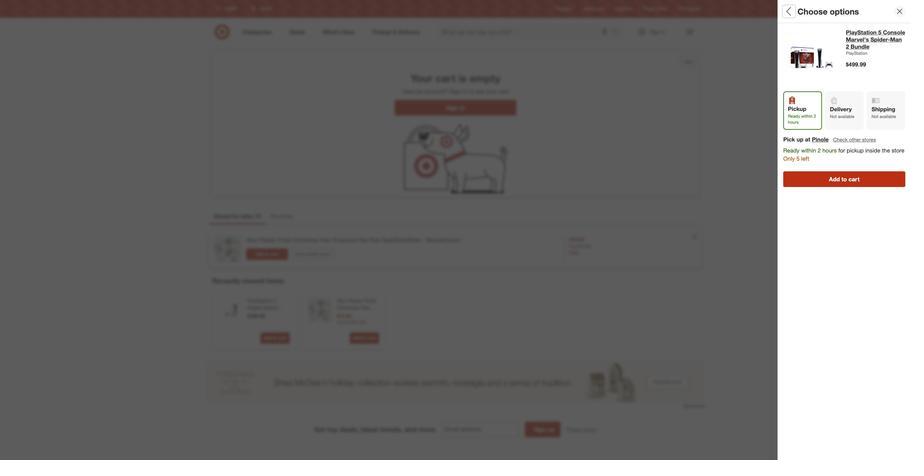 Task type: describe. For each thing, give the bounding box(es) containing it.
shop similar items inside shop similar items button
[[296, 252, 331, 257]]

pale
[[370, 237, 381, 244]]

sign up button
[[526, 423, 561, 438]]

stores
[[689, 6, 701, 12]]

finial for 40ct plastic finial christmas tree ornament set pale teal/gold/slate - wondershop™
[[278, 237, 291, 244]]

reg
[[337, 320, 343, 325]]

find
[[679, 6, 688, 12]]

shop similar items button
[[292, 249, 334, 260]]

add down ready within 2 hours for pickup inside the store only 5 left
[[830, 176, 841, 183]]

add to cart button down the $10.50 reg $15.00 sale
[[350, 333, 379, 344]]

get
[[314, 426, 326, 434]]

playstation 5 console marvel's spider-man 2 bundle playstation
[[847, 29, 906, 56]]

)
[[260, 213, 262, 220]]

top
[[328, 426, 338, 434]]

deals,
[[340, 426, 359, 434]]

playstation 5 digital edition console link for $399.99
[[248, 298, 289, 318]]

edition for playstation 5 digital edition console playstation
[[847, 36, 866, 43]]

not for shipping
[[872, 114, 879, 119]]

your cart is empty have an account? sign in to see your cart
[[403, 72, 509, 95]]

of
[[795, 92, 801, 99]]

saved
[[214, 213, 231, 220]]

cart inside 40ct plastic finial christmas tree ornament set pale teal/gold/slate - wondershop™ list item
[[270, 252, 279, 257]]

registry link
[[557, 6, 573, 12]]

$399.99 add to cart
[[248, 314, 287, 341]]

circle
[[657, 6, 668, 12]]

hours inside ready within 2 hours for pickup inside the store only 5 left
[[823, 147, 838, 154]]

find stores link
[[679, 6, 701, 12]]

sign in button
[[395, 100, 517, 116]]

privacy policy link
[[567, 427, 598, 434]]

tree for pale
[[320, 237, 331, 244]]

plastic for 40ct plastic finial christmas tree ornament set - wondershop™
[[348, 298, 363, 304]]

available for shipping
[[880, 114, 897, 119]]

2 vertical spatial items
[[267, 277, 284, 285]]

$399.99 for $399.99 add to cart
[[248, 314, 265, 320]]

playstation 5 digital edition console link for playstation
[[847, 29, 906, 43]]

at
[[806, 136, 811, 143]]

sign in
[[447, 104, 465, 112]]

trends,
[[381, 426, 403, 434]]

out of stock
[[784, 92, 817, 99]]

sponsored
[[684, 404, 705, 409]]

5 inside ready within 2 hours for pickup inside the store only 5 left
[[797, 155, 800, 162]]

store
[[892, 147, 905, 154]]

set for -
[[361, 312, 368, 318]]

playstation 5 console marvel's spider-man 2 bundle link
[[847, 29, 906, 50]]

weekly ad
[[584, 6, 604, 12]]

add to cart button down ready within 2 hours for pickup inside the store only 5 left
[[784, 172, 906, 187]]

0 vertical spatial similar
[[803, 137, 824, 145]]

add to cart up check
[[830, 113, 860, 120]]

$10.50 reg $15.00 sale
[[337, 314, 367, 325]]

viewed
[[242, 277, 265, 285]]

5 for playstation 5 digital edition console
[[274, 298, 277, 304]]

pinole
[[813, 136, 830, 143]]

2 horizontal spatial items
[[826, 137, 844, 145]]

40ct plastic finial christmas tree ornament set - wondershop™
[[337, 298, 376, 326]]

target
[[644, 6, 656, 12]]

2 inside 'pickup ready within 2 hours'
[[814, 114, 817, 119]]

delivery
[[831, 106, 853, 113]]

console for playstation 5 digital edition console
[[248, 312, 266, 318]]

playstation for playstation 5 digital edition console
[[248, 298, 273, 304]]

policy
[[584, 427, 598, 433]]

sign for sign up
[[535, 427, 547, 434]]

get top deals, latest trends, and more.
[[314, 426, 437, 434]]

teal/gold/slate
[[382, 237, 421, 244]]

sale for $10.50 reg $15.00 sale
[[358, 320, 367, 325]]

ad
[[599, 6, 604, 12]]

privacy
[[567, 427, 583, 433]]

- inside 40ct plastic finial christmas tree ornament set - wondershop™
[[370, 312, 372, 318]]

$15.00 for $10.50 reg $15.00 sale
[[344, 320, 357, 325]]

ornament for -
[[337, 312, 359, 318]]

for inside ready within 2 hours for pickup inside the store only 5 left
[[839, 147, 846, 154]]

add to cart button up check
[[784, 108, 906, 124]]

is
[[459, 72, 467, 85]]

add to cart down ready within 2 hours for pickup inside the store only 5 left
[[830, 176, 860, 183]]

sale for $10.50 reg $15.00 sale
[[570, 250, 580, 256]]

$399.99 for $399.99
[[847, 54, 867, 61]]

search
[[610, 29, 627, 36]]

out
[[784, 92, 794, 99]]

edition for playstation 5 digital edition console
[[263, 305, 278, 311]]

christmas for 40ct plastic finial christmas tree ornament set pale teal/gold/slate - wondershop™
[[293, 237, 319, 244]]

and
[[405, 426, 417, 434]]

2 choose from the left
[[798, 6, 828, 16]]

shipping
[[872, 106, 896, 113]]

your
[[487, 88, 498, 95]]

similar inside button
[[307, 252, 319, 257]]

$15.00 for $10.50 reg $15.00 sale
[[579, 244, 592, 249]]

40ct plastic finial christmas tree ornament set pale teal/gold/slate - wondershop&#8482; image
[[214, 235, 242, 264]]

shipping not available
[[872, 106, 897, 119]]

shop inside button
[[296, 252, 306, 257]]

5 for playstation 5 console marvel's spider-man 2 bundle playstation
[[879, 29, 882, 36]]

target circle link
[[644, 6, 668, 12]]

playstation 5 digital edition console image for $399.99
[[218, 298, 243, 323]]

latest
[[361, 426, 379, 434]]

pickup ready within 2 hours
[[789, 105, 817, 125]]

inside
[[866, 147, 881, 154]]

spider-
[[871, 36, 891, 43]]

add to cart button up "viewed"
[[247, 249, 288, 260]]

in inside your cart is empty have an account? sign in to see your cart
[[463, 88, 468, 95]]

favorites link
[[266, 210, 298, 225]]

tree for -
[[361, 305, 370, 311]]

marvel's
[[847, 36, 870, 43]]

help button
[[681, 56, 697, 68]]

playstation for playstation 5 digital edition console playstation
[[847, 29, 878, 36]]

5 for playstation 5 digital edition console playstation
[[879, 29, 882, 36]]

man
[[891, 36, 903, 43]]

- inside list item
[[423, 237, 425, 244]]

up for sign
[[548, 427, 555, 434]]

left
[[802, 155, 810, 162]]

saved for later ( 1 )
[[214, 213, 262, 220]]

playstation 5 digital edition console playstation
[[847, 29, 901, 49]]

40ct for 40ct plastic finial christmas tree ornament set - wondershop™
[[337, 298, 347, 304]]

1 horizontal spatial shop
[[784, 137, 801, 145]]

an
[[417, 88, 423, 95]]

console for playstation 5 digital edition console playstation
[[867, 36, 890, 43]]

to down ready within 2 hours for pickup inside the store only 5 left
[[842, 176, 848, 183]]

sign up
[[535, 427, 555, 434]]

add inside $399.99 add to cart
[[264, 336, 272, 341]]

registry
[[557, 6, 573, 12]]

check
[[834, 137, 849, 143]]

playstation 5 digital edition console
[[248, 298, 278, 318]]



Task type: vqa. For each thing, say whether or not it's contained in the screenshot.
Top
yes



Task type: locate. For each thing, give the bounding box(es) containing it.
sign for sign in
[[447, 104, 459, 112]]

tree up shop similar items button
[[320, 237, 331, 244]]

up inside 'button'
[[548, 427, 555, 434]]

0 vertical spatial edition
[[847, 36, 866, 43]]

in down your cart is empty have an account? sign in to see your cart
[[460, 104, 465, 112]]

console
[[884, 29, 906, 36], [867, 36, 890, 43], [248, 312, 266, 318]]

edition inside playstation 5 digital edition console playstation
[[847, 36, 866, 43]]

have
[[403, 88, 416, 95]]

options
[[816, 6, 846, 16], [831, 6, 860, 16]]

0 horizontal spatial digital
[[248, 305, 262, 311]]

1 vertical spatial plastic
[[348, 298, 363, 304]]

40ct
[[247, 237, 258, 244], [337, 298, 347, 304]]

only
[[784, 155, 796, 162]]

finial inside 40ct plastic finial christmas tree ornament set - wondershop™
[[364, 298, 376, 304]]

christmas up the $10.50 reg $15.00 sale
[[337, 305, 360, 311]]

for left later
[[232, 213, 240, 220]]

to up recently viewed items
[[265, 252, 269, 257]]

in
[[463, 88, 468, 95], [460, 104, 465, 112]]

your
[[411, 72, 433, 85]]

sign left privacy
[[535, 427, 547, 434]]

0 horizontal spatial plastic
[[259, 237, 276, 244]]

hours
[[789, 120, 799, 125], [823, 147, 838, 154]]

2 inside ready within 2 hours for pickup inside the store only 5 left
[[818, 147, 822, 154]]

40ct plastic finial christmas tree ornament set pale teal/gold/slate - wondershop™
[[247, 237, 462, 244]]

1 vertical spatial set
[[361, 312, 368, 318]]

to inside your cart is empty have an account? sign in to see your cart
[[469, 88, 474, 95]]

0 horizontal spatial sale
[[358, 320, 367, 325]]

christmas inside list item
[[293, 237, 319, 244]]

sign
[[450, 88, 462, 95], [447, 104, 459, 112], [535, 427, 547, 434]]

help
[[685, 59, 694, 64]]

to down the $10.50 reg $15.00 sale
[[363, 336, 367, 341]]

40ct for 40ct plastic finial christmas tree ornament set pale teal/gold/slate - wondershop™
[[247, 237, 258, 244]]

1 vertical spatial finial
[[364, 298, 376, 304]]

tree up the $10.50 reg $15.00 sale
[[361, 305, 370, 311]]

1 vertical spatial sign
[[447, 104, 459, 112]]

0 horizontal spatial $15.00
[[344, 320, 357, 325]]

within inside ready within 2 hours for pickup inside the store only 5 left
[[802, 147, 817, 154]]

-
[[423, 237, 425, 244], [370, 312, 372, 318]]

favorites
[[270, 213, 293, 220]]

see
[[476, 88, 485, 95]]

0 vertical spatial 40ct
[[247, 237, 258, 244]]

playstation 5 console marvel&#39;s spider-man 2 bundle image
[[784, 29, 841, 86]]

0 vertical spatial $10.50
[[570, 237, 585, 243]]

other
[[850, 137, 862, 143]]

empty cart bullseye image
[[402, 120, 510, 197]]

up
[[797, 136, 804, 143], [548, 427, 555, 434]]

ready up only
[[784, 147, 800, 154]]

plastic
[[259, 237, 276, 244], [348, 298, 363, 304]]

1 horizontal spatial not
[[872, 114, 879, 119]]

0 horizontal spatial finial
[[278, 237, 291, 244]]

delivery not available
[[831, 106, 855, 119]]

2 inside the playstation 5 console marvel's spider-man 2 bundle playstation
[[847, 43, 850, 50]]

choose options
[[784, 6, 846, 16], [798, 6, 860, 16]]

1 horizontal spatial playstation 5 digital edition console link
[[847, 29, 906, 43]]

1 horizontal spatial hours
[[823, 147, 838, 154]]

to up check
[[842, 113, 848, 120]]

1 horizontal spatial christmas
[[337, 305, 360, 311]]

playstation 5 digital edition console image
[[784, 29, 841, 86], [218, 298, 243, 323], [218, 298, 243, 323]]

ornament
[[332, 237, 358, 244], [337, 312, 359, 318]]

available inside shipping not available
[[880, 114, 897, 119]]

empty
[[470, 72, 501, 85]]

playstation 5 console marvel's spider-man 2 bundle (slim) image
[[834, 154, 879, 198]]

check other stores button
[[834, 136, 877, 144]]

1 horizontal spatial wondershop™
[[427, 237, 462, 244]]

0 vertical spatial set
[[359, 237, 368, 244]]

0 horizontal spatial shop
[[296, 252, 306, 257]]

set
[[359, 237, 368, 244], [361, 312, 368, 318]]

$15.00 inside the $10.50 reg $15.00 sale
[[344, 320, 357, 325]]

for down check
[[839, 147, 846, 154]]

0 vertical spatial tree
[[320, 237, 331, 244]]

wondershop™ inside list item
[[427, 237, 462, 244]]

0 horizontal spatial not
[[831, 114, 838, 119]]

search button
[[610, 24, 627, 41]]

plastic inside 40ct plastic finial christmas tree ornament set - wondershop™
[[348, 298, 363, 304]]

40ct plastic finial christmas tree ornament set pale teal/gold/slate - wondershop™ link
[[247, 237, 462, 245]]

40ct inside 40ct plastic finial christmas tree ornament set - wondershop™
[[337, 298, 347, 304]]

$10.50 for $10.50 reg $15.00 sale
[[337, 314, 352, 320]]

0 horizontal spatial shop similar items
[[296, 252, 331, 257]]

40ct inside list item
[[247, 237, 258, 244]]

0 vertical spatial playstation 5 digital edition console link
[[847, 29, 906, 43]]

0 vertical spatial 2
[[847, 43, 850, 50]]

40ct plastic finial christmas tree ornament set - wondershop™ link
[[337, 298, 378, 326]]

40ct plastic finial christmas tree ornament set pale teal/gold/slate - wondershop™ list item
[[209, 231, 702, 268]]

to left see
[[469, 88, 474, 95]]

1 vertical spatial playstation 5 digital edition console link
[[248, 298, 289, 318]]

not inside delivery not available
[[831, 114, 838, 119]]

add up "viewed"
[[256, 252, 264, 257]]

$399.99 inside $399.99 add to cart
[[248, 314, 265, 320]]

- right teal/gold/slate
[[423, 237, 425, 244]]

0 horizontal spatial tree
[[320, 237, 331, 244]]

add to cart down the $10.50 reg $15.00 sale
[[353, 336, 376, 341]]

in inside button
[[460, 104, 465, 112]]

0 horizontal spatial edition
[[263, 305, 278, 311]]

ornament inside 40ct plastic finial christmas tree ornament set - wondershop™
[[337, 312, 359, 318]]

$15.00 inside $10.50 reg $15.00 sale
[[579, 244, 592, 249]]

within
[[802, 114, 813, 119], [802, 147, 817, 154]]

add up check
[[830, 113, 841, 120]]

0 vertical spatial wondershop™
[[427, 237, 462, 244]]

stock
[[802, 92, 817, 99]]

- right the $10.50 reg $15.00 sale
[[370, 312, 372, 318]]

sale inside $10.50 reg $15.00 sale
[[570, 250, 580, 256]]

$499.99
[[847, 61, 867, 68]]

0 horizontal spatial -
[[370, 312, 372, 318]]

0 vertical spatial christmas
[[293, 237, 319, 244]]

0 horizontal spatial similar
[[307, 252, 319, 257]]

ornament up reg
[[337, 312, 359, 318]]

digital inside playstation 5 digital edition console
[[248, 305, 262, 311]]

0 vertical spatial in
[[463, 88, 468, 95]]

advertisement region
[[207, 362, 705, 404]]

to inside $399.99 add to cart
[[273, 336, 277, 341]]

1 vertical spatial -
[[370, 312, 372, 318]]

playstation inside playstation 5 digital edition console
[[248, 298, 273, 304]]

1 vertical spatial similar
[[307, 252, 319, 257]]

40ct up the $10.50 reg $15.00 sale
[[337, 298, 347, 304]]

1 horizontal spatial 40ct
[[337, 298, 347, 304]]

finial down favorites link
[[278, 237, 291, 244]]

find stores
[[679, 6, 701, 12]]

available down shipping
[[880, 114, 897, 119]]

0 vertical spatial shop
[[784, 137, 801, 145]]

digital for playstation 5 digital edition console
[[248, 305, 262, 311]]

console inside the playstation 5 console marvel's spider-man 2 bundle playstation
[[884, 29, 906, 36]]

1 horizontal spatial $15.00
[[579, 244, 592, 249]]

0 horizontal spatial up
[[548, 427, 555, 434]]

1 vertical spatial digital
[[248, 305, 262, 311]]

0 vertical spatial shop similar items
[[784, 137, 844, 145]]

available for delivery
[[839, 114, 855, 119]]

sale
[[570, 250, 580, 256], [358, 320, 367, 325]]

0 horizontal spatial christmas
[[293, 237, 319, 244]]

2 down stock
[[814, 114, 817, 119]]

edition inside playstation 5 digital edition console
[[263, 305, 278, 311]]

1 horizontal spatial finial
[[364, 298, 376, 304]]

sign inside 'button'
[[535, 427, 547, 434]]

pickup
[[789, 105, 807, 113]]

set inside 40ct plastic finial christmas tree ornament set - wondershop™
[[361, 312, 368, 318]]

2 horizontal spatial 2
[[847, 43, 850, 50]]

not inside shipping not available
[[872, 114, 879, 119]]

not down shipping
[[872, 114, 879, 119]]

available down the delivery
[[839, 114, 855, 119]]

sale inside the $10.50 reg $15.00 sale
[[358, 320, 367, 325]]

0 horizontal spatial $399.99
[[248, 314, 265, 320]]

up for pick
[[797, 136, 804, 143]]

pick
[[784, 136, 796, 143]]

console inside playstation 5 digital edition console playstation
[[867, 36, 890, 43]]

$10.50 reg $15.00 sale
[[570, 237, 592, 256]]

to inside 40ct plastic finial christmas tree ornament set pale teal/gold/slate - wondershop™ list item
[[265, 252, 269, 257]]

not down the delivery
[[831, 114, 838, 119]]

0 horizontal spatial $10.50
[[337, 314, 352, 320]]

finial inside 40ct plastic finial christmas tree ornament set pale teal/gold/slate - wondershop™ link
[[278, 237, 291, 244]]

5 inside the playstation 5 console marvel's spider-man 2 bundle playstation
[[879, 29, 882, 36]]

1 available from the left
[[839, 114, 855, 119]]

later
[[241, 213, 254, 220]]

1 not from the left
[[831, 114, 838, 119]]

0 horizontal spatial hours
[[789, 120, 799, 125]]

plastic up the $10.50 reg $15.00 sale
[[348, 298, 363, 304]]

add to cart button down playstation 5 digital edition console
[[261, 333, 290, 344]]

add to cart button
[[784, 108, 906, 124], [784, 172, 906, 187], [247, 249, 288, 260], [261, 333, 290, 344], [350, 333, 379, 344]]

up left privacy
[[548, 427, 555, 434]]

weekly ad link
[[584, 6, 604, 12]]

1 horizontal spatial shop similar items
[[784, 137, 844, 145]]

1 vertical spatial $15.00
[[344, 320, 357, 325]]

add to cart inside 40ct plastic finial christmas tree ornament set pale teal/gold/slate - wondershop™ list item
[[256, 252, 279, 257]]

2 within from the top
[[802, 147, 817, 154]]

items down 40ct plastic finial christmas tree ornament set pale teal/gold/slate - wondershop™ link
[[321, 252, 331, 257]]

items inside button
[[321, 252, 331, 257]]

1 choose from the left
[[784, 6, 814, 16]]

40ct plastic finial christmas tree ornament set - wondershop™ image
[[308, 298, 333, 323], [308, 298, 333, 323]]

reg
[[570, 244, 578, 249]]

target circle
[[644, 6, 668, 12]]

5 inside playstation 5 digital edition console
[[274, 298, 277, 304]]

1 vertical spatial ready
[[784, 147, 800, 154]]

playstation 5 console marvel's spider-man 2 bundle image
[[785, 154, 830, 198]]

stores
[[863, 137, 877, 143]]

ornament for pale
[[332, 237, 358, 244]]

in down is
[[463, 88, 468, 95]]

1 vertical spatial tree
[[361, 305, 370, 311]]

1 horizontal spatial for
[[839, 147, 846, 154]]

christmas inside 40ct plastic finial christmas tree ornament set - wondershop™
[[337, 305, 360, 311]]

ready within 2 hours for pickup inside the store only 5 left
[[784, 147, 905, 162]]

1 choose options from the left
[[784, 6, 846, 16]]

redcard
[[616, 6, 633, 12]]

up left at
[[797, 136, 804, 143]]

plastic inside list item
[[259, 237, 276, 244]]

set for pale
[[359, 237, 368, 244]]

0 horizontal spatial available
[[839, 114, 855, 119]]

pickup
[[848, 147, 865, 154]]

recently viewed items
[[212, 277, 284, 285]]

within down pickup
[[802, 114, 813, 119]]

1 horizontal spatial sale
[[570, 250, 580, 256]]

more.
[[419, 426, 437, 434]]

ready inside ready within 2 hours for pickup inside the store only 5 left
[[784, 147, 800, 154]]

1 horizontal spatial plastic
[[348, 298, 363, 304]]

2 options from the left
[[831, 6, 860, 16]]

2 vertical spatial 2
[[818, 147, 822, 154]]

items
[[826, 137, 844, 145], [321, 252, 331, 257], [267, 277, 284, 285]]

0 vertical spatial digital
[[884, 29, 901, 36]]

1 vertical spatial $10.50
[[337, 314, 352, 320]]

0 vertical spatial finial
[[278, 237, 291, 244]]

christmas for 40ct plastic finial christmas tree ornament set - wondershop™
[[337, 305, 360, 311]]

0 vertical spatial $399.99
[[847, 54, 867, 61]]

0 vertical spatial sign
[[450, 88, 462, 95]]

1 vertical spatial sale
[[358, 320, 367, 325]]

recently
[[212, 277, 240, 285]]

redcard link
[[616, 6, 633, 12]]

2 vertical spatial sign
[[535, 427, 547, 434]]

2 not from the left
[[872, 114, 879, 119]]

pick up at pinole
[[784, 136, 830, 143]]

1 vertical spatial $399.99
[[248, 314, 265, 320]]

0 horizontal spatial 40ct
[[247, 237, 258, 244]]

to down playstation 5 digital edition console
[[273, 336, 277, 341]]

1 vertical spatial edition
[[263, 305, 278, 311]]

0 vertical spatial items
[[826, 137, 844, 145]]

$399.99 down "viewed"
[[248, 314, 265, 320]]

What can we help you find? suggestions appear below search field
[[438, 24, 615, 40]]

tree inside 40ct plastic finial christmas tree ornament set - wondershop™
[[361, 305, 370, 311]]

1 horizontal spatial $399.99
[[847, 54, 867, 61]]

set inside list item
[[359, 237, 368, 244]]

playstation 5 digital edition console image for shop similar items
[[784, 29, 841, 86]]

0 vertical spatial ready
[[789, 114, 801, 119]]

choose options dialog
[[778, 0, 912, 461], [778, 0, 912, 461]]

not for delivery
[[831, 114, 838, 119]]

40ct down ( on the left of page
[[247, 237, 258, 244]]

sign down is
[[450, 88, 462, 95]]

5 inside playstation 5 digital edition console playstation
[[879, 29, 882, 36]]

1 vertical spatial shop
[[296, 252, 306, 257]]

console inside playstation 5 digital edition console
[[248, 312, 266, 318]]

1 vertical spatial 2
[[814, 114, 817, 119]]

1 horizontal spatial tree
[[361, 305, 370, 311]]

digital for playstation 5 digital edition console playstation
[[884, 29, 901, 36]]

1 horizontal spatial $10.50
[[570, 237, 585, 243]]

$399.99 down bundle
[[847, 54, 867, 61]]

$10.50
[[570, 237, 585, 243], [337, 314, 352, 320]]

0 horizontal spatial wondershop™
[[337, 320, 368, 326]]

hours down pinole "button"
[[823, 147, 838, 154]]

None text field
[[443, 423, 520, 438]]

playstation 5 console image
[[883, 154, 912, 198]]

add to cart up "viewed"
[[256, 252, 279, 257]]

weekly
[[584, 6, 598, 12]]

shop similar items
[[784, 137, 844, 145], [296, 252, 331, 257]]

2 down pinole "button"
[[818, 147, 822, 154]]

wondershop™ inside 40ct plastic finial christmas tree ornament set - wondershop™
[[337, 320, 368, 326]]

account?
[[425, 88, 449, 95]]

$10.50 for $10.50 reg $15.00 sale
[[570, 237, 585, 243]]

2 choose options from the left
[[798, 6, 860, 16]]

1 horizontal spatial edition
[[847, 36, 866, 43]]

1 horizontal spatial items
[[321, 252, 331, 257]]

2 available from the left
[[880, 114, 897, 119]]

0 vertical spatial $15.00
[[579, 244, 592, 249]]

1 horizontal spatial digital
[[884, 29, 901, 36]]

0 vertical spatial for
[[839, 147, 846, 154]]

finial for 40ct plastic finial christmas tree ornament set - wondershop™
[[364, 298, 376, 304]]

sign inside button
[[447, 104, 459, 112]]

0 vertical spatial -
[[423, 237, 425, 244]]

add inside 40ct plastic finial christmas tree ornament set pale teal/gold/slate - wondershop™ list item
[[256, 252, 264, 257]]

0 horizontal spatial for
[[232, 213, 240, 220]]

1 vertical spatial christmas
[[337, 305, 360, 311]]

1 vertical spatial within
[[802, 147, 817, 154]]

items up ready within 2 hours for pickup inside the store only 5 left
[[826, 137, 844, 145]]

$10.50 inside $10.50 reg $15.00 sale
[[570, 237, 585, 243]]

$10.50 inside the $10.50 reg $15.00 sale
[[337, 314, 352, 320]]

add down playstation 5 digital edition console
[[264, 336, 272, 341]]

tree inside list item
[[320, 237, 331, 244]]

0 vertical spatial hours
[[789, 120, 799, 125]]

digital
[[884, 29, 901, 36], [248, 305, 262, 311]]

similar
[[803, 137, 824, 145], [307, 252, 319, 257]]

christmas up shop similar items button
[[293, 237, 319, 244]]

within inside 'pickup ready within 2 hours'
[[802, 114, 813, 119]]

sale down reg
[[570, 250, 580, 256]]

not
[[831, 114, 838, 119], [872, 114, 879, 119]]

digital inside playstation 5 digital edition console playstation
[[884, 29, 901, 36]]

1
[[257, 213, 260, 220]]

1 vertical spatial hours
[[823, 147, 838, 154]]

plastic down )
[[259, 237, 276, 244]]

1 vertical spatial shop similar items
[[296, 252, 331, 257]]

1 vertical spatial 40ct
[[337, 298, 347, 304]]

sale right reg
[[358, 320, 367, 325]]

1 options from the left
[[816, 6, 846, 16]]

sign inside your cart is empty have an account? sign in to see your cart
[[450, 88, 462, 95]]

hours inside 'pickup ready within 2 hours'
[[789, 120, 799, 125]]

add to cart
[[830, 113, 860, 120], [830, 176, 860, 183], [256, 252, 279, 257], [353, 336, 376, 341]]

available inside delivery not available
[[839, 114, 855, 119]]

bundle
[[851, 43, 870, 50]]

plastic for 40ct plastic finial christmas tree ornament set pale teal/gold/slate - wondershop™
[[259, 237, 276, 244]]

1 vertical spatial ornament
[[337, 312, 359, 318]]

the
[[883, 147, 891, 154]]

pinole button
[[813, 136, 830, 144]]

finial up the $10.50 reg $15.00 sale
[[364, 298, 376, 304]]

1 within from the top
[[802, 114, 813, 119]]

privacy policy
[[567, 427, 598, 433]]

edition
[[847, 36, 866, 43], [263, 305, 278, 311]]

ornament left 'pale'
[[332, 237, 358, 244]]

1 vertical spatial items
[[321, 252, 331, 257]]

0 vertical spatial within
[[802, 114, 813, 119]]

1 vertical spatial for
[[232, 213, 240, 220]]

add down the $10.50 reg $15.00 sale
[[353, 336, 361, 341]]

2 left bundle
[[847, 43, 850, 50]]

playstation for playstation 5 console marvel's spider-man 2 bundle playstation
[[847, 29, 878, 36]]

sign down account?
[[447, 104, 459, 112]]

1 vertical spatial in
[[460, 104, 465, 112]]

1 horizontal spatial -
[[423, 237, 425, 244]]

ready inside 'pickup ready within 2 hours'
[[789, 114, 801, 119]]

tree
[[320, 237, 331, 244], [361, 305, 370, 311]]

0 vertical spatial plastic
[[259, 237, 276, 244]]

hours down pickup
[[789, 120, 799, 125]]

ready down pickup
[[789, 114, 801, 119]]

(
[[255, 213, 257, 220]]

available
[[839, 114, 855, 119], [880, 114, 897, 119]]

1 horizontal spatial up
[[797, 136, 804, 143]]

cart
[[436, 72, 456, 85], [499, 88, 509, 95], [849, 113, 860, 120], [849, 176, 860, 183], [270, 252, 279, 257], [278, 336, 287, 341], [368, 336, 376, 341]]

ornament inside 40ct plastic finial christmas tree ornament set pale teal/gold/slate - wondershop™ link
[[332, 237, 358, 244]]

1 vertical spatial wondershop™
[[337, 320, 368, 326]]

items right "viewed"
[[267, 277, 284, 285]]

0 vertical spatial up
[[797, 136, 804, 143]]

within up left
[[802, 147, 817, 154]]

0 horizontal spatial playstation 5 digital edition console link
[[248, 298, 289, 318]]

cart inside $399.99 add to cart
[[278, 336, 287, 341]]

$15.00
[[579, 244, 592, 249], [344, 320, 357, 325]]



